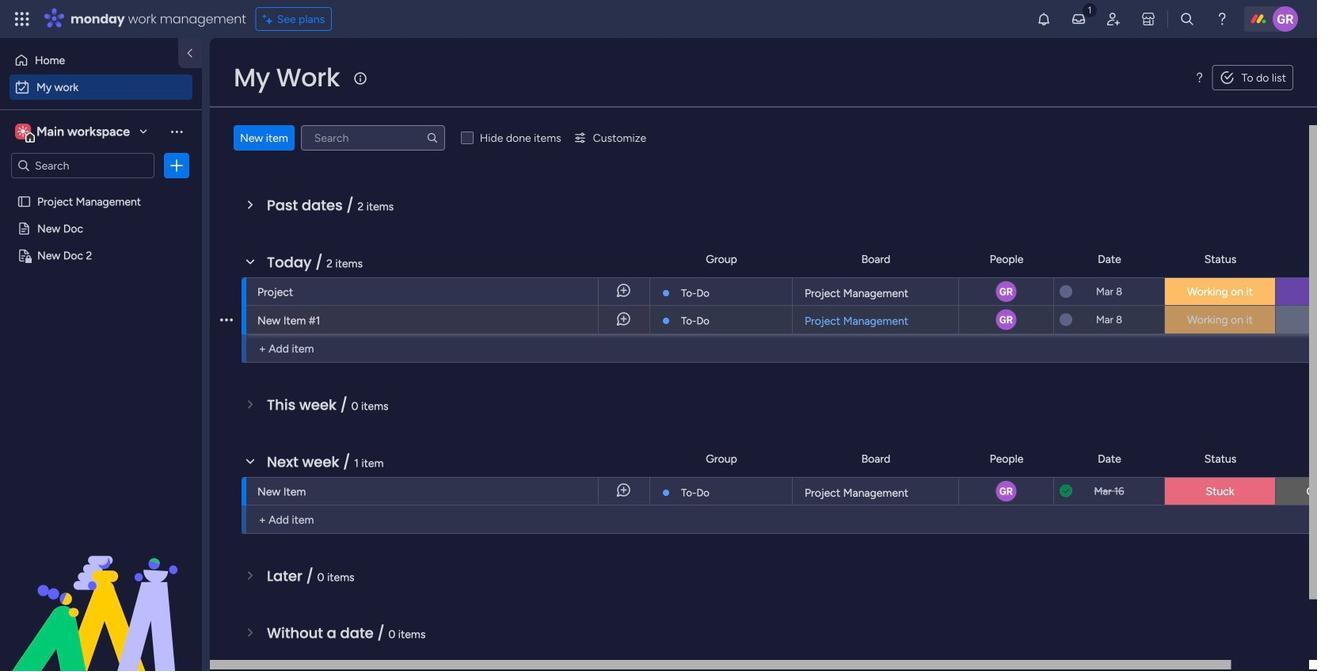 Task type: locate. For each thing, give the bounding box(es) containing it.
Search in workspace field
[[33, 157, 132, 175]]

option
[[10, 48, 169, 73], [10, 74, 193, 100], [0, 187, 202, 191]]

list box
[[0, 185, 202, 483]]

Filter dashboard by text search field
[[301, 125, 445, 151]]

lottie animation image
[[0, 511, 202, 671]]

1 vertical spatial public board image
[[17, 221, 32, 236]]

1 vertical spatial option
[[10, 74, 193, 100]]

greg robinson image
[[1273, 6, 1299, 32]]

options image
[[169, 158, 185, 174]]

0 vertical spatial public board image
[[17, 194, 32, 209]]

update feed image
[[1071, 11, 1087, 27]]

None search field
[[301, 125, 445, 151]]

private board image
[[17, 248, 32, 263]]

select product image
[[14, 11, 30, 27]]

lottie animation element
[[0, 511, 202, 671]]

workspace options image
[[169, 123, 185, 139]]

v2 done deadline image
[[1060, 484, 1073, 499]]

public board image
[[17, 194, 32, 209], [17, 221, 32, 236]]

workspace image
[[15, 123, 31, 140]]

workspace selection element
[[15, 122, 132, 143]]



Task type: vqa. For each thing, say whether or not it's contained in the screenshot.
1 icon
yes



Task type: describe. For each thing, give the bounding box(es) containing it.
greg robinson image
[[995, 280, 1019, 304]]

0 vertical spatial option
[[10, 48, 169, 73]]

help image
[[1215, 11, 1231, 27]]

options image
[[220, 300, 233, 340]]

workspace image
[[17, 123, 29, 140]]

monday marketplace image
[[1141, 11, 1157, 27]]

search everything image
[[1180, 11, 1196, 27]]

invite members image
[[1106, 11, 1122, 27]]

2 public board image from the top
[[17, 221, 32, 236]]

menu image
[[1194, 71, 1207, 84]]

2 vertical spatial option
[[0, 187, 202, 191]]

search image
[[426, 132, 439, 144]]

1 image
[[1083, 1, 1098, 19]]

notifications image
[[1037, 11, 1052, 27]]

see plans image
[[263, 10, 277, 28]]

1 public board image from the top
[[17, 194, 32, 209]]



